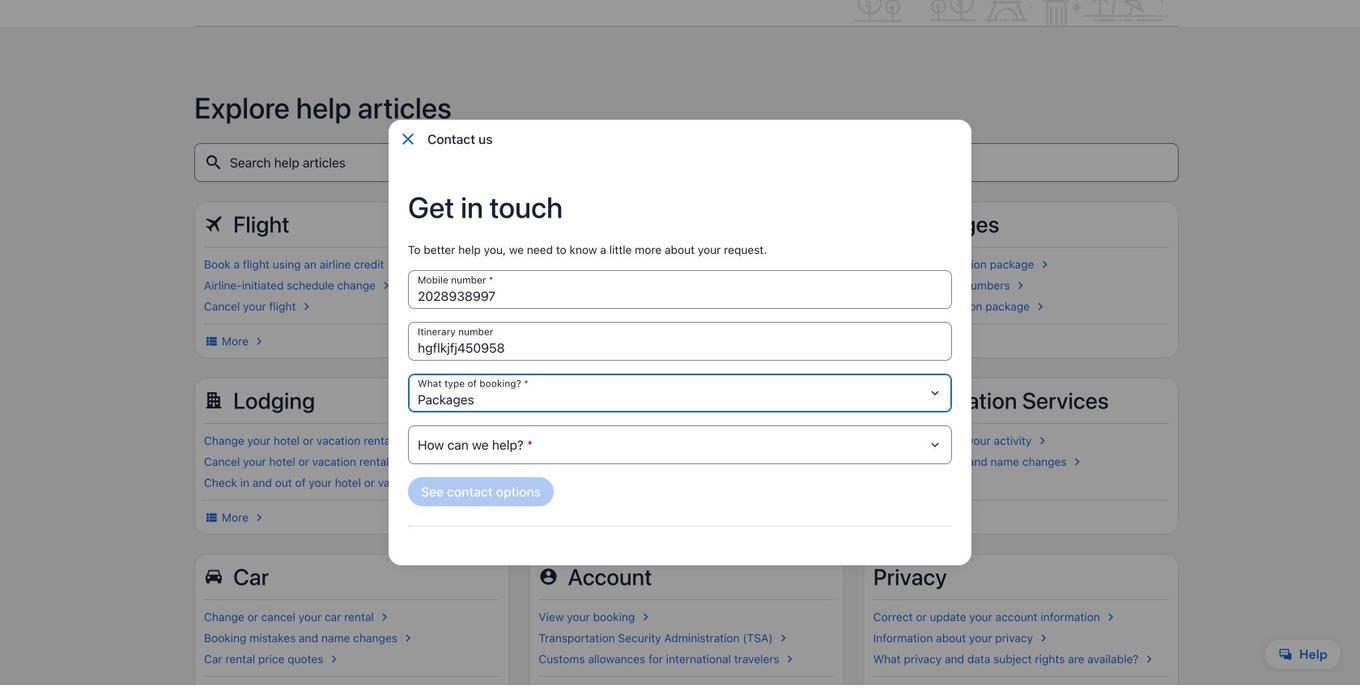 Task type: locate. For each thing, give the bounding box(es) containing it.
medium image
[[379, 279, 394, 293], [1014, 279, 1028, 293], [299, 300, 314, 314], [252, 334, 266, 349], [458, 476, 473, 491], [204, 511, 219, 526], [377, 611, 392, 625], [638, 611, 653, 625], [401, 632, 415, 646], [327, 653, 341, 667], [1142, 653, 1157, 667]]

medium image
[[743, 258, 758, 272], [1038, 258, 1052, 272], [697, 300, 711, 314], [1033, 300, 1048, 314], [204, 334, 219, 349], [442, 434, 456, 449], [1035, 434, 1050, 449], [437, 455, 452, 470], [736, 455, 750, 470], [1070, 455, 1085, 470], [960, 476, 974, 491], [252, 511, 266, 526], [1104, 611, 1118, 625], [776, 632, 791, 646], [1037, 632, 1051, 646], [783, 653, 797, 667]]

close contact us image
[[398, 130, 418, 149]]

None text field
[[408, 322, 952, 361]]

see more cruise articles image
[[539, 511, 553, 526]]

welcome banner image image
[[842, 0, 1179, 25]]

None text field
[[408, 270, 952, 309]]



Task type: vqa. For each thing, say whether or not it's contained in the screenshot.
Las Vegas Flights image
no



Task type: describe. For each thing, give the bounding box(es) containing it.
explore help articles region
[[194, 66, 1179, 686]]



